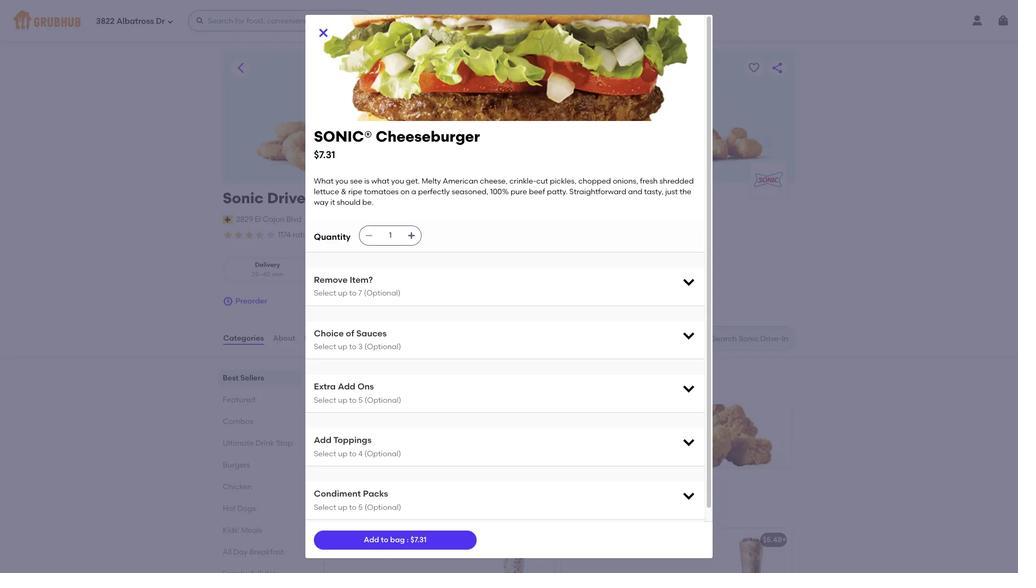 Task type: vqa. For each thing, say whether or not it's contained in the screenshot.
the leftmost BEST
yes



Task type: describe. For each thing, give the bounding box(es) containing it.
mi
[[343, 270, 351, 278]]

is
[[365, 177, 370, 186]]

should
[[337, 198, 361, 207]]

location
[[333, 215, 362, 224]]

extra
[[314, 382, 336, 392]]

(optional) for toppings
[[365, 449, 401, 458]]

add toppings select up to 4 (optional)
[[314, 435, 401, 458]]

beef
[[529, 187, 546, 196]]

condiment
[[314, 489, 361, 499]]

2829
[[236, 215, 253, 224]]

chocolate trick or treat blast
[[569, 550, 676, 559]]

delivery
[[255, 261, 280, 269]]

3
[[359, 342, 363, 351]]

25–40
[[252, 270, 270, 278]]

vanilla trick or treat blast image
[[474, 528, 554, 573]]

up inside extra add ons select up to 5 (optional)
[[338, 396, 348, 405]]

featured tab
[[223, 394, 297, 405]]

select for condiment
[[314, 503, 337, 512]]

best sellers most ordered on grubhub
[[323, 371, 415, 395]]

1 vanilla from the top
[[331, 535, 356, 544]]

to inside choice of sauces select up to 3 (optional)
[[349, 342, 357, 351]]

trick down add to bag : $7.31
[[357, 550, 374, 559]]

best for best sellers
[[223, 374, 239, 383]]

cheese,
[[480, 177, 508, 186]]

add inside extra add ons select up to 5 (optional)
[[338, 382, 356, 392]]

3822 albatross dr
[[96, 16, 165, 26]]

good food
[[341, 231, 374, 239]]

good
[[341, 231, 359, 239]]

just
[[666, 187, 678, 196]]

svg image for condiment packs
[[682, 488, 697, 503]]

add to bag : $7.31
[[364, 535, 427, 544]]

ordered
[[342, 386, 370, 395]]

ultimate
[[223, 439, 254, 448]]

food
[[360, 231, 374, 239]]

extra add ons select up to 5 (optional)
[[314, 382, 402, 405]]

select inside extra add ons select up to 5 (optional)
[[314, 396, 337, 405]]

featured for featured featured
[[323, 492, 373, 505]]

0 vertical spatial $7.31
[[314, 148, 336, 161]]

cajon
[[263, 215, 285, 224]]

100%
[[491, 187, 509, 196]]

up for remove
[[338, 289, 348, 298]]

or left bag
[[377, 535, 386, 544]]

hot
[[223, 504, 236, 513]]

76
[[324, 230, 332, 239]]

•
[[353, 270, 356, 278]]

combos
[[223, 417, 254, 426]]

trick right chocolate
[[609, 550, 625, 559]]

save this restaurant image
[[748, 62, 761, 74]]

2 you from the left
[[392, 177, 404, 186]]

(optional) for packs
[[365, 503, 402, 512]]

what
[[372, 177, 390, 186]]

shredded
[[660, 177, 694, 186]]

to inside add toppings select up to 4 (optional)
[[349, 449, 357, 458]]

featured for featured
[[223, 395, 256, 404]]

on inside best sellers most ordered on grubhub
[[372, 386, 381, 395]]

trick left bag
[[358, 535, 375, 544]]

min inside pickup mi • 10–20 min
[[377, 270, 388, 278]]

to inside extra add ons select up to 5 (optional)
[[349, 396, 357, 405]]

0 vertical spatial sonic® cheeseburger $7.31
[[314, 127, 480, 161]]

albatross
[[117, 16, 154, 26]]

hot dogs
[[223, 504, 256, 513]]

combos tab
[[223, 416, 297, 427]]

ultimate drink stop
[[223, 439, 293, 448]]

(optional) inside extra add ons select up to 5 (optional)
[[365, 396, 402, 405]]

2 vertical spatial $7.31
[[411, 535, 427, 544]]

delivery 25–40 min
[[252, 261, 283, 278]]

in
[[312, 189, 326, 207]]

74
[[383, 230, 391, 239]]

grubhub
[[383, 386, 415, 395]]

stop
[[276, 439, 293, 448]]

option group containing delivery 25–40 min
[[223, 256, 405, 283]]

select for add
[[314, 449, 337, 458]]

delivery
[[426, 231, 450, 239]]

svg image for add toppings
[[682, 435, 697, 450]]

about button
[[273, 319, 296, 358]]

pickup mi • 10–20 min
[[343, 261, 388, 278]]

up for add
[[338, 449, 348, 458]]

remove
[[314, 275, 348, 285]]

+
[[783, 535, 787, 544]]

sonic
[[223, 189, 264, 207]]

switch
[[307, 215, 331, 224]]

reviews
[[305, 334, 334, 343]]

what
[[314, 177, 334, 186]]

choice
[[314, 328, 344, 338]]

switch location
[[307, 215, 362, 224]]

reviews button
[[304, 319, 335, 358]]

cut
[[537, 177, 548, 186]]

lettuce
[[314, 187, 339, 196]]

categories
[[223, 334, 264, 343]]

choice of sauces select up to 3 (optional)
[[314, 328, 401, 351]]

chicken
[[223, 482, 252, 491]]

preorder
[[236, 297, 267, 306]]

ons
[[358, 382, 374, 392]]

featured featured
[[323, 492, 373, 514]]

ultimate drink stop tab
[[223, 438, 297, 449]]

subscription pass image
[[223, 215, 234, 224]]

on
[[400, 231, 409, 239]]

chocolate trick or treat blast image
[[712, 528, 792, 573]]

dogs
[[238, 504, 256, 513]]

1174 ratings
[[278, 230, 318, 239]]

sellers for best sellers most ordered on grubhub
[[350, 371, 387, 384]]

onions,
[[613, 177, 639, 186]]

sellers for best sellers
[[241, 374, 264, 383]]

way
[[314, 198, 329, 207]]

bag
[[390, 535, 405, 544]]

1 vertical spatial $7.31
[[333, 445, 349, 454]]

the
[[680, 187, 692, 196]]

perfectly
[[418, 187, 450, 196]]

see
[[350, 177, 363, 186]]

burgers tab
[[223, 460, 297, 471]]

4
[[359, 449, 363, 458]]

fresh
[[641, 177, 658, 186]]

el
[[255, 215, 261, 224]]



Task type: locate. For each thing, give the bounding box(es) containing it.
seasoned,
[[452, 187, 489, 196]]

1 you from the left
[[336, 177, 349, 186]]

1 5 from the top
[[359, 396, 363, 405]]

to left "7"
[[349, 289, 357, 298]]

about
[[273, 334, 296, 343]]

a
[[412, 187, 417, 196]]

4 up from the top
[[338, 449, 348, 458]]

up down most
[[338, 396, 348, 405]]

(optional) inside remove item? select up to 7 (optional)
[[364, 289, 401, 298]]

3 select from the top
[[314, 396, 337, 405]]

5 down the ordered
[[359, 396, 363, 405]]

1 vertical spatial on
[[372, 386, 381, 395]]

min down "delivery"
[[272, 270, 283, 278]]

5 down condiment
[[359, 503, 363, 512]]

(optional) right "7"
[[364, 289, 401, 298]]

tomatoes
[[364, 187, 399, 196]]

add left bag
[[364, 535, 379, 544]]

(optional)
[[364, 289, 401, 298], [365, 342, 401, 351], [365, 396, 402, 405], [365, 449, 401, 458], [365, 503, 402, 512]]

to left 4
[[349, 449, 357, 458]]

2 vertical spatial add
[[364, 535, 379, 544]]

kids' meals tab
[[223, 525, 297, 536]]

cheeseburger down grubhub
[[363, 433, 415, 442]]

remove item? select up to 7 (optional)
[[314, 275, 401, 298]]

$7.31 down toppings
[[333, 445, 349, 454]]

:
[[407, 535, 409, 544]]

up left "7"
[[338, 289, 348, 298]]

american
[[443, 177, 478, 186]]

svg image for 3822 albatross dr
[[196, 16, 204, 25]]

or right chocolate
[[627, 550, 636, 559]]

1 horizontal spatial sellers
[[350, 371, 387, 384]]

1 vanilla trick or treat blast from the top
[[331, 535, 427, 544]]

day
[[234, 548, 248, 557]]

2 5 from the top
[[359, 503, 363, 512]]

toppings
[[334, 435, 372, 445]]

up inside add toppings select up to 4 (optional)
[[338, 449, 348, 458]]

3 up from the top
[[338, 396, 348, 405]]

sonic® cheeseburger $7.31
[[314, 127, 480, 161], [333, 433, 415, 454]]

quantity
[[314, 232, 351, 242]]

svg image
[[167, 18, 173, 25], [317, 27, 330, 39], [365, 231, 374, 240], [408, 231, 416, 240], [682, 274, 697, 289], [682, 328, 697, 343], [682, 381, 697, 396]]

5 inside extra add ons select up to 5 (optional)
[[359, 396, 363, 405]]

sellers up the ordered
[[350, 371, 387, 384]]

featured down 4
[[323, 492, 373, 505]]

vanilla trick or treat blast down condiment packs select up to 5 (optional)
[[331, 535, 427, 544]]

$7.31 right :
[[411, 535, 427, 544]]

chicken tab
[[223, 481, 297, 492]]

you up & on the left of page
[[336, 177, 349, 186]]

(optional) for item?
[[364, 289, 401, 298]]

sellers up featured tab
[[241, 374, 264, 383]]

Input item quantity number field
[[379, 226, 402, 245]]

and
[[629, 187, 643, 196]]

main navigation navigation
[[0, 0, 1019, 41]]

2 vanilla from the top
[[331, 550, 355, 559]]

1 select from the top
[[314, 289, 337, 298]]

up inside choice of sauces select up to 3 (optional)
[[338, 342, 348, 351]]

1 horizontal spatial add
[[338, 382, 356, 392]]

0 horizontal spatial add
[[314, 435, 332, 445]]

caret left icon image
[[235, 62, 247, 74]]

or down add to bag : $7.31
[[376, 550, 385, 559]]

up inside condiment packs select up to 5 (optional)
[[338, 503, 348, 512]]

0 vertical spatial vanilla trick or treat blast
[[331, 535, 427, 544]]

(optional) inside choice of sauces select up to 3 (optional)
[[365, 342, 401, 351]]

1 horizontal spatial min
[[377, 270, 388, 278]]

cheeseburger
[[376, 127, 480, 145], [363, 433, 415, 442]]

1 horizontal spatial on
[[401, 187, 410, 196]]

sonic drive-in
[[223, 189, 326, 207]]

drink
[[256, 439, 274, 448]]

0 vertical spatial vanilla
[[331, 535, 356, 544]]

switch location button
[[306, 214, 363, 226]]

be.
[[363, 198, 374, 207]]

treat
[[388, 535, 407, 544], [386, 550, 405, 559], [638, 550, 657, 559]]

svg image
[[998, 14, 1010, 27], [196, 16, 204, 25], [223, 296, 233, 307], [682, 435, 697, 450], [682, 488, 697, 503]]

up for condiment
[[338, 503, 348, 512]]

on left a
[[401, 187, 410, 196]]

up inside remove item? select up to 7 (optional)
[[338, 289, 348, 298]]

0 horizontal spatial min
[[272, 270, 283, 278]]

sonic® up see
[[314, 127, 372, 145]]

0 vertical spatial on
[[401, 187, 410, 196]]

to inside remove item? select up to 7 (optional)
[[349, 289, 357, 298]]

3822
[[96, 16, 115, 26]]

on right the ordered
[[372, 386, 381, 395]]

$5.48 +
[[763, 535, 787, 544]]

you left get.
[[392, 177, 404, 186]]

1 horizontal spatial you
[[392, 177, 404, 186]]

up down condiment
[[338, 503, 348, 512]]

1 horizontal spatial best
[[323, 371, 347, 384]]

5 up from the top
[[338, 503, 348, 512]]

1 vertical spatial add
[[314, 435, 332, 445]]

pickles,
[[550, 177, 577, 186]]

1 vertical spatial 5
[[359, 503, 363, 512]]

1 vertical spatial vanilla trick or treat blast
[[331, 550, 424, 559]]

2 horizontal spatial add
[[364, 535, 379, 544]]

packs
[[363, 489, 388, 499]]

to left bag
[[381, 535, 389, 544]]

(optional) inside add toppings select up to 4 (optional)
[[365, 449, 401, 458]]

chocolate
[[569, 550, 607, 559]]

tab
[[223, 568, 297, 573]]

vanilla trick or treat blast down add to bag : $7.31
[[331, 550, 424, 559]]

search icon image
[[695, 332, 708, 345]]

7
[[359, 289, 362, 298]]

to inside condiment packs select up to 5 (optional)
[[349, 503, 357, 512]]

select
[[314, 289, 337, 298], [314, 342, 337, 351], [314, 396, 337, 405], [314, 449, 337, 458], [314, 503, 337, 512]]

featured
[[223, 395, 256, 404], [323, 492, 373, 505], [323, 507, 351, 514]]

up down of
[[338, 342, 348, 351]]

featured down condiment
[[323, 507, 351, 514]]

all day breakfast
[[223, 548, 284, 557]]

on inside what you see is what you get. melty american cheese, crinkle-cut pickles, chopped onions, fresh shredded lettuce & ripe tomatoes on a perfectly seasoned, 100% pure beef patty. straightforward and tasty, just the way it should be.
[[401, 187, 410, 196]]

up down toppings
[[338, 449, 348, 458]]

best up most
[[323, 371, 347, 384]]

0 vertical spatial sonic®
[[314, 127, 372, 145]]

0 vertical spatial cheeseburger
[[376, 127, 480, 145]]

min
[[272, 270, 283, 278], [377, 270, 388, 278]]

get.
[[406, 177, 420, 186]]

sonic® cheeseburger $7.31 up get.
[[314, 127, 480, 161]]

sellers inside best sellers most ordered on grubhub
[[350, 371, 387, 384]]

blast
[[409, 535, 427, 544], [407, 550, 424, 559], [658, 550, 676, 559]]

sonic drive-in logo image
[[750, 161, 788, 198]]

kids'
[[223, 526, 240, 535]]

on
[[401, 187, 410, 196], [372, 386, 381, 395]]

select down remove
[[314, 289, 337, 298]]

sauces
[[357, 328, 387, 338]]

categories button
[[223, 319, 265, 358]]

0 vertical spatial add
[[338, 382, 356, 392]]

2 min from the left
[[377, 270, 388, 278]]

select down toppings
[[314, 449, 337, 458]]

(optional) down sauces
[[365, 342, 401, 351]]

0 horizontal spatial on
[[372, 386, 381, 395]]

1 vertical spatial featured
[[323, 492, 373, 505]]

1 up from the top
[[338, 289, 348, 298]]

&
[[341, 187, 347, 196]]

featured inside tab
[[223, 395, 256, 404]]

add left "ons"
[[338, 382, 356, 392]]

select inside add toppings select up to 4 (optional)
[[314, 449, 337, 458]]

select down most
[[314, 396, 337, 405]]

1 vertical spatial sonic® cheeseburger $7.31
[[333, 433, 415, 454]]

melty
[[422, 177, 441, 186]]

(optional) down packs
[[365, 503, 402, 512]]

5 inside condiment packs select up to 5 (optional)
[[359, 503, 363, 512]]

to down condiment
[[349, 503, 357, 512]]

add for add to bag
[[364, 535, 379, 544]]

chopped
[[579, 177, 611, 186]]

cheeseburger up melty
[[376, 127, 480, 145]]

(optional) down grubhub
[[365, 396, 402, 405]]

1 vertical spatial sonic®
[[333, 433, 362, 442]]

add for add toppings
[[314, 435, 332, 445]]

select inside choice of sauces select up to 3 (optional)
[[314, 342, 337, 351]]

best for best sellers most ordered on grubhub
[[323, 371, 347, 384]]

vanilla trick or treat blast
[[331, 535, 427, 544], [331, 550, 424, 559]]

sellers
[[350, 371, 387, 384], [241, 374, 264, 383]]

select inside condiment packs select up to 5 (optional)
[[314, 503, 337, 512]]

4 select from the top
[[314, 449, 337, 458]]

featured inside featured featured
[[323, 507, 351, 514]]

option group
[[223, 256, 405, 283]]

breakfast
[[250, 548, 284, 557]]

ripe
[[349, 187, 362, 196]]

2 vertical spatial featured
[[323, 507, 351, 514]]

featured up combos
[[223, 395, 256, 404]]

to down the ordered
[[349, 396, 357, 405]]

add inside add toppings select up to 4 (optional)
[[314, 435, 332, 445]]

min right 10–20
[[377, 270, 388, 278]]

trick
[[358, 535, 375, 544], [357, 550, 374, 559], [609, 550, 625, 559]]

1 vertical spatial cheeseburger
[[363, 433, 415, 442]]

best inside best sellers most ordered on grubhub
[[323, 371, 347, 384]]

best sellers tab
[[223, 373, 297, 384]]

0 horizontal spatial best
[[223, 374, 239, 383]]

most
[[323, 386, 340, 395]]

(optional) inside condiment packs select up to 5 (optional)
[[365, 503, 402, 512]]

1 vertical spatial vanilla
[[331, 550, 355, 559]]

on time delivery
[[400, 231, 450, 239]]

blvd
[[286, 215, 302, 224]]

5 select from the top
[[314, 503, 337, 512]]

(optional) right 4
[[365, 449, 401, 458]]

$5.48
[[763, 535, 783, 544]]

select inside remove item? select up to 7 (optional)
[[314, 289, 337, 298]]

1 min from the left
[[272, 270, 283, 278]]

select down condiment
[[314, 503, 337, 512]]

Search Sonic Drive-In search field
[[711, 334, 792, 344]]

tasty,
[[645, 187, 664, 196]]

condiment packs select up to 5 (optional)
[[314, 489, 402, 512]]

10–20
[[358, 270, 375, 278]]

to
[[349, 289, 357, 298], [349, 342, 357, 351], [349, 396, 357, 405], [349, 449, 357, 458], [349, 503, 357, 512], [381, 535, 389, 544]]

select for remove
[[314, 289, 337, 298]]

best up featured tab
[[223, 374, 239, 383]]

2829 el cajon blvd button
[[236, 214, 302, 226]]

$7.31 up what
[[314, 148, 336, 161]]

sellers inside tab
[[241, 374, 264, 383]]

0 horizontal spatial you
[[336, 177, 349, 186]]

sonic® cheeseburger $7.31 up packs
[[333, 433, 415, 454]]

kids' meals
[[223, 526, 263, 535]]

to left 3
[[349, 342, 357, 351]]

it
[[331, 198, 335, 207]]

ratings
[[293, 230, 318, 239]]

add left toppings
[[314, 435, 332, 445]]

all
[[223, 548, 232, 557]]

best inside tab
[[223, 374, 239, 383]]

0 horizontal spatial sellers
[[241, 374, 264, 383]]

star icon image
[[223, 230, 233, 240], [233, 230, 244, 240], [244, 230, 255, 240], [255, 230, 265, 240], [255, 230, 265, 240], [265, 230, 276, 240]]

of
[[346, 328, 355, 338]]

5
[[359, 396, 363, 405], [359, 503, 363, 512]]

what you see is what you get. melty american cheese, crinkle-cut pickles, chopped onions, fresh shredded lettuce & ripe tomatoes on a perfectly seasoned, 100% pure beef patty. straightforward and tasty, just the way it should be.
[[314, 177, 696, 207]]

drive-
[[267, 189, 312, 207]]

0 vertical spatial featured
[[223, 395, 256, 404]]

min inside delivery 25–40 min
[[272, 270, 283, 278]]

0 vertical spatial 5
[[359, 396, 363, 405]]

add
[[338, 382, 356, 392], [314, 435, 332, 445], [364, 535, 379, 544]]

2 up from the top
[[338, 342, 348, 351]]

up
[[338, 289, 348, 298], [338, 342, 348, 351], [338, 396, 348, 405], [338, 449, 348, 458], [338, 503, 348, 512]]

sonic®
[[314, 127, 372, 145], [333, 433, 362, 442]]

svg image inside preorder button
[[223, 296, 233, 307]]

2829 el cajon blvd
[[236, 215, 302, 224]]

2 select from the top
[[314, 342, 337, 351]]

select down choice
[[314, 342, 337, 351]]

hot dogs tab
[[223, 503, 297, 514]]

sonic® up 4
[[333, 433, 362, 442]]

burgers
[[223, 461, 250, 470]]

item?
[[350, 275, 373, 285]]

2 vanilla trick or treat blast from the top
[[331, 550, 424, 559]]

preorder button
[[223, 292, 267, 311]]

share icon image
[[772, 62, 784, 74]]

svg image inside main navigation navigation
[[167, 18, 173, 25]]

all day breakfast tab
[[223, 547, 297, 558]]



